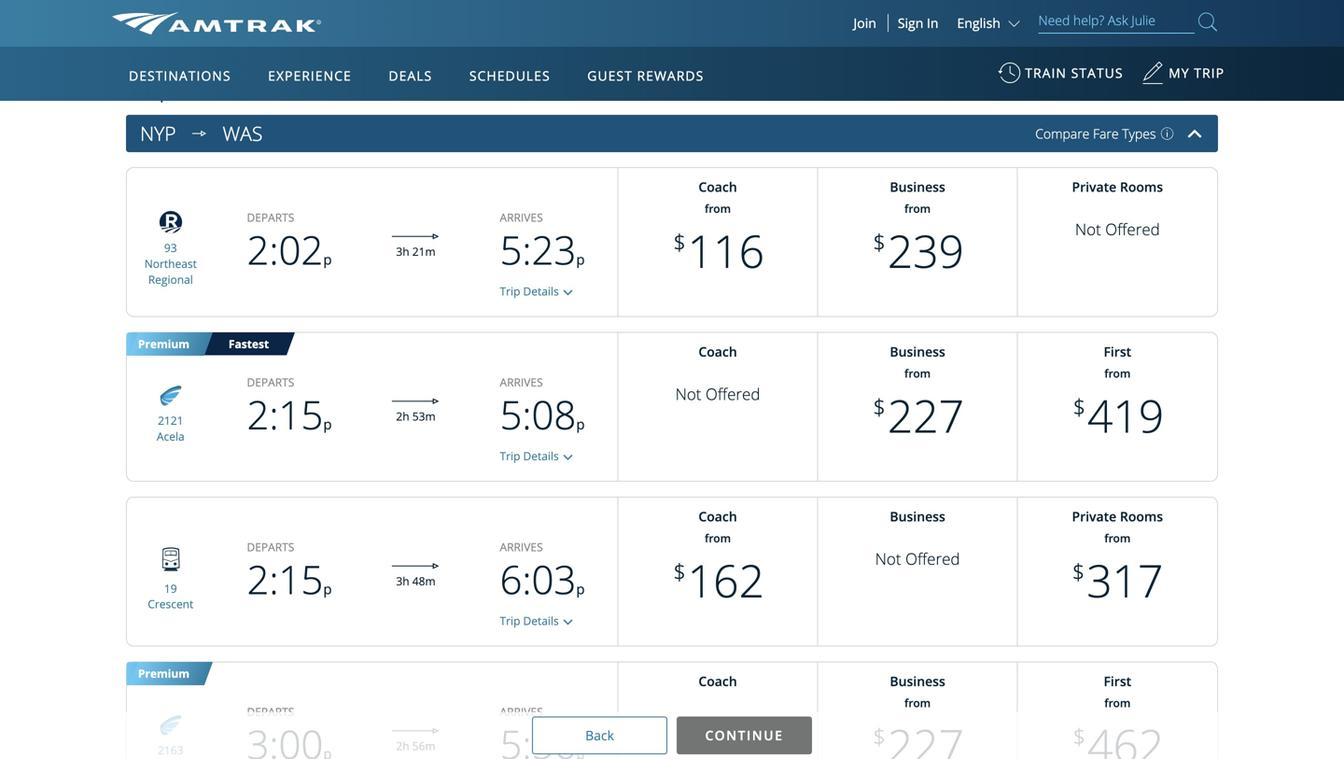 Task type: vqa. For each thing, say whether or not it's contained in the screenshot.
Program?
no



Task type: describe. For each thing, give the bounding box(es) containing it.
2h 56m
[[396, 738, 436, 753]]

northeast regional train icon image
[[152, 207, 189, 238]]

crescent link
[[148, 596, 194, 612]]

schedules
[[469, 67, 551, 84]]

2 departs 2:15 p from the top
[[247, 539, 332, 606]]

northeast
[[144, 256, 197, 271]]

regions map image
[[182, 156, 630, 417]]

deals button
[[381, 49, 440, 102]]

my trip button
[[1142, 55, 1225, 101]]

arrives for 5:23
[[500, 210, 543, 225]]

details for 5:23
[[523, 284, 559, 299]]

experience
[[268, 67, 352, 84]]

3 departs from the top
[[247, 539, 294, 555]]

acela
[[157, 428, 185, 444]]

48m
[[412, 573, 436, 589]]

details for 5:08
[[523, 449, 559, 464]]

4 departs from the top
[[247, 704, 294, 720]]

trip details for 6:03
[[500, 613, 559, 629]]

compare fare types
[[1036, 125, 1156, 143]]

washington, dc heading
[[223, 120, 272, 147]]

trip
[[1194, 64, 1225, 82]]

rewards
[[637, 67, 704, 84]]

deals
[[389, 67, 432, 84]]

my
[[1169, 64, 1190, 82]]

p inside arrives 5:08 p
[[576, 415, 585, 434]]

crescent train icon image
[[152, 541, 189, 578]]

trip for 5:08
[[500, 449, 520, 464]]

crescent
[[148, 596, 194, 612]]

guest
[[588, 67, 633, 84]]

2h 53m
[[396, 408, 436, 424]]

2:02
[[247, 223, 323, 277]]

most direct
[[1012, 37, 1072, 53]]

fare
[[1093, 125, 1119, 143]]

train
[[1025, 64, 1067, 82]]

join button
[[843, 14, 889, 32]]

3h 21m
[[396, 244, 436, 259]]

Please enter your search item search field
[[1039, 9, 1195, 34]]

train status
[[1025, 64, 1124, 82]]

arrives 5:23 p
[[500, 210, 585, 277]]

status
[[1071, 64, 1124, 82]]

sign in button
[[898, 14, 939, 32]]

my trip
[[1169, 64, 1225, 82]]

compare fare types button
[[1036, 125, 1174, 143]]

expand image
[[1188, 129, 1202, 138]]

19
[[164, 581, 177, 596]]

2121 acela
[[157, 413, 185, 444]]

guest rewards button
[[580, 49, 712, 102]]

arrives 6:03 p
[[500, 539, 585, 606]]

5:08
[[500, 388, 576, 441]]

northeast regional link
[[144, 256, 197, 287]]

select image for 6:03
[[559, 613, 578, 632]]

schedules link
[[462, 47, 558, 101]]

continue
[[705, 726, 784, 744]]

93 northeast regional
[[144, 240, 197, 287]]

sign in
[[898, 14, 939, 32]]

p inside arrives 6:03 p
[[576, 580, 585, 599]]

3h for 2:15
[[396, 573, 410, 589]]

in
[[927, 14, 939, 32]]

displaying by
[[911, 37, 991, 54]]

p inside departs 2:02 p
[[323, 250, 332, 269]]

departs inside departs 2:02 p
[[247, 210, 294, 225]]

destinations button
[[121, 49, 239, 102]]

was
[[223, 120, 263, 147]]

english button
[[957, 14, 1025, 32]]

amtrak image
[[112, 12, 321, 35]]

acela train icon image for 2h 53m
[[152, 379, 189, 410]]

1 departs 2:15 p from the top
[[247, 375, 332, 441]]

2 premium from the top
[[138, 666, 190, 681]]

trip details for 5:08
[[500, 449, 559, 464]]

details for 6:03
[[523, 613, 559, 629]]

compare
[[1036, 125, 1090, 143]]

english
[[957, 14, 1001, 32]]

53m
[[412, 408, 436, 424]]

regional
[[148, 271, 193, 287]]

by
[[977, 37, 991, 54]]

trip for 5:23
[[500, 284, 520, 299]]

select image for 5:23
[[559, 284, 578, 302]]



Task type: locate. For each thing, give the bounding box(es) containing it.
join
[[854, 14, 877, 32]]

56m
[[412, 738, 436, 753]]

1 vertical spatial 3h
[[396, 573, 410, 589]]

0 vertical spatial departs 2:15 p
[[247, 375, 332, 441]]

select image for trip details
[[559, 448, 578, 467]]

3 trip details from the top
[[500, 613, 559, 629]]

2h left 53m
[[396, 408, 410, 424]]

1 vertical spatial 2:15
[[247, 552, 323, 606]]

departs 2:02 p
[[247, 210, 332, 277]]

3 trip from the top
[[500, 613, 520, 629]]

back button
[[532, 717, 668, 754]]

trip down 6:03
[[500, 613, 520, 629]]

1 arrives from the top
[[500, 210, 543, 225]]

fastest
[[229, 336, 269, 352]]

0 vertical spatial select image
[[559, 284, 578, 302]]

0 vertical spatial 2h
[[396, 408, 410, 424]]

acela train icon image for 2h 56m
[[152, 709, 189, 740]]

0 vertical spatial details
[[523, 284, 559, 299]]

2 2:15 from the top
[[247, 552, 323, 606]]

2 details from the top
[[523, 449, 559, 464]]

new york, ny heading
[[140, 120, 185, 147]]

acela link
[[157, 428, 185, 444]]

trip down '5:08'
[[500, 449, 520, 464]]

train status link
[[998, 55, 1124, 101]]

details
[[523, 284, 559, 299], [523, 449, 559, 464], [523, 613, 559, 629]]

2 trip details from the top
[[500, 449, 559, 464]]

details down 5:23
[[523, 284, 559, 299]]

1 details from the top
[[523, 284, 559, 299]]

1 3h from the top
[[396, 244, 410, 259]]

2 arrives from the top
[[500, 375, 543, 390]]

19 crescent
[[148, 581, 194, 612]]

p inside arrives 5:23 p
[[576, 250, 585, 269]]

types
[[1122, 125, 1156, 143]]

arrives
[[500, 210, 543, 225], [500, 375, 543, 390], [500, 539, 543, 555], [500, 704, 543, 720]]

details down '5:08'
[[523, 449, 559, 464]]

continue button
[[677, 717, 812, 754]]

premium down regional
[[138, 336, 190, 352]]

1 trip details from the top
[[500, 284, 559, 299]]

2h for 2h 56m
[[396, 738, 410, 753]]

banner
[[0, 0, 1344, 431]]

premium down crescent link
[[138, 666, 190, 681]]

1 vertical spatial details
[[523, 449, 559, 464]]

93
[[164, 240, 177, 256]]

1 vertical spatial premium
[[138, 666, 190, 681]]

2 trip from the top
[[500, 449, 520, 464]]

select image down '5:08'
[[559, 448, 578, 467]]

0 vertical spatial 2:15
[[247, 388, 323, 441]]

2 2h from the top
[[396, 738, 410, 753]]

guest rewards
[[588, 67, 704, 84]]

3h
[[396, 244, 410, 259], [396, 573, 410, 589]]

most direct button
[[1001, 31, 1083, 60]]

departs 2:15 p
[[247, 375, 332, 441], [247, 539, 332, 606]]

2 vertical spatial trip
[[500, 613, 520, 629]]

trip for 6:03
[[500, 613, 520, 629]]

direct
[[1041, 37, 1072, 53]]

5:23
[[500, 223, 576, 277]]

trip details for 5:23
[[500, 284, 559, 299]]

2 acela train icon image from the top
[[152, 709, 189, 740]]

0 vertical spatial premium
[[138, 336, 190, 352]]

1 premium from the top
[[138, 336, 190, 352]]

acela train icon image up 2163
[[152, 709, 189, 740]]

select image down 6:03
[[559, 613, 578, 632]]

acela train icon image
[[152, 379, 189, 410], [152, 709, 189, 740]]

banner containing join
[[0, 0, 1344, 431]]

sign
[[898, 14, 924, 32]]

3 details from the top
[[523, 613, 559, 629]]

3h 48m
[[396, 573, 436, 589]]

departure
[[126, 68, 247, 104]]

0 vertical spatial trip details
[[500, 284, 559, 299]]

1 trip from the top
[[500, 284, 520, 299]]

6:03
[[500, 552, 576, 606]]

0 vertical spatial acela train icon image
[[152, 379, 189, 410]]

trip
[[500, 284, 520, 299], [500, 449, 520, 464], [500, 613, 520, 629]]

21m
[[412, 244, 436, 259]]

1 select image from the top
[[559, 284, 578, 302]]

1 vertical spatial select image
[[559, 613, 578, 632]]

trip details down 6:03
[[500, 613, 559, 629]]

application
[[182, 156, 630, 417]]

0 vertical spatial select image
[[185, 120, 213, 148]]

1 vertical spatial departs 2:15 p
[[247, 539, 332, 606]]

arrives 5:08 p
[[500, 375, 585, 441]]

3h left 48m
[[396, 573, 410, 589]]

details down 6:03
[[523, 613, 559, 629]]

1 horizontal spatial select image
[[559, 448, 578, 467]]

0 horizontal spatial select image
[[185, 120, 213, 148]]

trip details
[[500, 284, 559, 299], [500, 449, 559, 464], [500, 613, 559, 629]]

select image
[[559, 284, 578, 302], [559, 613, 578, 632]]

2121
[[158, 413, 183, 428]]

arrives inside arrives 5:08 p
[[500, 375, 543, 390]]

arrives inside arrives 5:23 p
[[500, 210, 543, 225]]

1 2:15 from the top
[[247, 388, 323, 441]]

1 vertical spatial acela train icon image
[[152, 709, 189, 740]]

p
[[323, 250, 332, 269], [576, 250, 585, 269], [323, 415, 332, 434], [576, 415, 585, 434], [323, 580, 332, 599], [576, 580, 585, 599]]

3h for 2:02
[[396, 244, 410, 259]]

select image for nyp
[[185, 120, 213, 148]]

3h left 21m
[[396, 244, 410, 259]]

1 acela train icon image from the top
[[152, 379, 189, 410]]

2163
[[158, 742, 183, 758]]

2h
[[396, 408, 410, 424], [396, 738, 410, 753]]

most
[[1012, 37, 1038, 53]]

acela train icon image up 2121
[[152, 379, 189, 410]]

2:15
[[247, 388, 323, 441], [247, 552, 323, 606]]

1 vertical spatial trip
[[500, 449, 520, 464]]

2h left 56m
[[396, 738, 410, 753]]

back
[[585, 726, 614, 744]]

1 vertical spatial select image
[[559, 448, 578, 467]]

destinations
[[129, 67, 231, 84]]

trip down 5:23
[[500, 284, 520, 299]]

arrives for 6:03
[[500, 539, 543, 555]]

2 vertical spatial trip details
[[500, 613, 559, 629]]

displaying
[[911, 37, 973, 54]]

select image down 5:23
[[559, 284, 578, 302]]

4 arrives from the top
[[500, 704, 543, 720]]

departs
[[247, 210, 294, 225], [247, 375, 294, 390], [247, 539, 294, 555], [247, 704, 294, 720]]

trip details down 5:23
[[500, 284, 559, 299]]

1 vertical spatial 2h
[[396, 738, 410, 753]]

select image right nyp
[[185, 120, 213, 148]]

2 departs from the top
[[247, 375, 294, 390]]

1 2h from the top
[[396, 408, 410, 424]]

nyp
[[140, 120, 176, 147]]

2 select image from the top
[[559, 613, 578, 632]]

select image
[[185, 120, 213, 148], [559, 448, 578, 467]]

3 arrives from the top
[[500, 539, 543, 555]]

1 departs from the top
[[247, 210, 294, 225]]

2 3h from the top
[[396, 573, 410, 589]]

2h for 2h 53m
[[396, 408, 410, 424]]

0 vertical spatial 3h
[[396, 244, 410, 259]]

arrives for 5:08
[[500, 375, 543, 390]]

premium
[[138, 336, 190, 352], [138, 666, 190, 681]]

1 vertical spatial trip details
[[500, 449, 559, 464]]

search icon image
[[1199, 9, 1217, 35]]

0 vertical spatial trip
[[500, 284, 520, 299]]

trip details down '5:08'
[[500, 449, 559, 464]]

2 vertical spatial details
[[523, 613, 559, 629]]

experience button
[[261, 49, 359, 102]]

arrives inside arrives 6:03 p
[[500, 539, 543, 555]]



